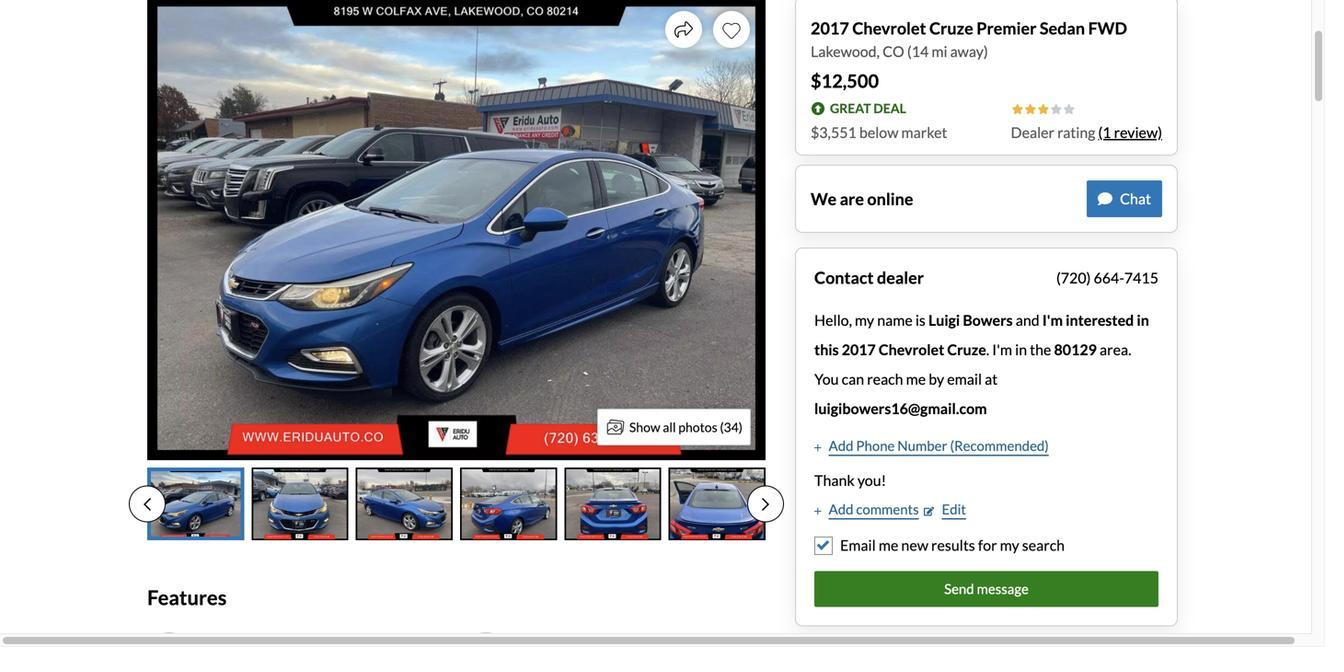 Task type: vqa. For each thing, say whether or not it's contained in the screenshot.
topmost payment
no



Task type: describe. For each thing, give the bounding box(es) containing it.
are
[[840, 189, 864, 209]]

and
[[1016, 311, 1040, 329]]

edit image
[[924, 506, 935, 516]]

2017 chevrolet cruze . i'm in the 80129
[[842, 341, 1097, 358]]

the
[[1030, 341, 1051, 358]]

results
[[931, 536, 975, 554]]

cruze for premier
[[930, 18, 974, 38]]

is
[[916, 311, 926, 329]]

view vehicle photo 1 image
[[147, 468, 244, 540]]

i'm inside i'm interested in this
[[1043, 311, 1063, 329]]

photos
[[679, 419, 718, 435]]

comments
[[856, 501, 919, 517]]

area. you can reach me by email at
[[815, 341, 1132, 388]]

dealer rating (1 review)
[[1011, 123, 1162, 141]]

rating
[[1058, 123, 1096, 141]]

0 horizontal spatial i'm
[[992, 341, 1012, 358]]

1 vertical spatial in
[[1015, 341, 1027, 358]]

dealer
[[877, 268, 924, 288]]

hello,
[[815, 311, 852, 329]]

view vehicle photo 4 image
[[460, 468, 557, 540]]

email
[[947, 370, 982, 388]]

add for add phone number (recommended)
[[829, 437, 854, 454]]

share image
[[675, 20, 693, 39]]

chat button
[[1087, 180, 1162, 217]]

1 vertical spatial my
[[1000, 536, 1020, 554]]

we are online
[[811, 189, 913, 209]]

comment image
[[1098, 191, 1113, 206]]

dealer
[[1011, 123, 1055, 141]]

send
[[944, 580, 974, 597]]

deal
[[874, 100, 907, 116]]

by
[[929, 370, 944, 388]]

(1 review) button
[[1098, 121, 1162, 144]]

great deal
[[830, 100, 907, 116]]

edit
[[942, 501, 966, 517]]

view vehicle photo 2 image
[[252, 468, 349, 540]]

$12,500
[[811, 70, 879, 92]]

cruze for .
[[947, 341, 986, 358]]

thank you!
[[815, 471, 886, 489]]

luigibowers16@gmail.com
[[815, 399, 987, 417]]

can
[[842, 370, 864, 388]]

you
[[815, 370, 839, 388]]

this
[[815, 341, 839, 358]]

7415
[[1125, 269, 1159, 287]]

search
[[1022, 536, 1065, 554]]

for
[[978, 536, 997, 554]]

show all photos (34)
[[629, 419, 743, 435]]

chat
[[1120, 190, 1151, 208]]

i'm interested in this
[[815, 311, 1149, 358]]

features
[[147, 585, 227, 609]]

email
[[840, 536, 876, 554]]

view vehicle photo 5 image
[[565, 468, 661, 540]]

all
[[663, 419, 676, 435]]

next page image
[[762, 497, 769, 512]]

premier
[[977, 18, 1037, 38]]

(1
[[1098, 123, 1111, 141]]



Task type: locate. For each thing, give the bounding box(es) containing it.
below
[[860, 123, 899, 141]]

show
[[629, 419, 660, 435]]

plus image
[[815, 443, 821, 452], [815, 506, 821, 516]]

in
[[1137, 311, 1149, 329], [1015, 341, 1027, 358]]

plus image inside add comments button
[[815, 506, 821, 516]]

0 vertical spatial my
[[855, 311, 874, 329]]

add
[[829, 437, 854, 454], [829, 501, 854, 517]]

1 vertical spatial me
[[879, 536, 899, 554]]

phone
[[856, 437, 895, 454]]

1 vertical spatial 2017
[[842, 341, 876, 358]]

add down the thank
[[829, 501, 854, 517]]

in left the
[[1015, 341, 1027, 358]]

prev page image
[[144, 497, 151, 512]]

view vehicle photo 6 image
[[669, 468, 766, 540]]

cruze inside 2017 chevrolet cruze premier sedan fwd lakewood, co (14 mi away)
[[930, 18, 974, 38]]

reach
[[867, 370, 903, 388]]

in down 7415
[[1137, 311, 1149, 329]]

664-
[[1094, 269, 1125, 287]]

we
[[811, 189, 837, 209]]

2017 for premier
[[811, 18, 849, 38]]

0 vertical spatial me
[[906, 370, 926, 388]]

vehicle full photo image
[[147, 0, 766, 460]]

me left new
[[879, 536, 899, 554]]

email me new results for my search
[[840, 536, 1065, 554]]

view vehicle photo 3 image
[[356, 468, 453, 540]]

1 vertical spatial plus image
[[815, 506, 821, 516]]

tab list
[[129, 468, 784, 540]]

0 vertical spatial 2017
[[811, 18, 849, 38]]

i'm
[[1043, 311, 1063, 329], [992, 341, 1012, 358]]

(720) 664-7415
[[1057, 269, 1159, 287]]

1 vertical spatial add
[[829, 501, 854, 517]]

plus image for add comments
[[815, 506, 821, 516]]

co
[[883, 42, 905, 60]]

chevrolet up the co
[[852, 18, 926, 38]]

hello, my name is luigi bowers and
[[815, 311, 1043, 329]]

you!
[[858, 471, 886, 489]]

1 horizontal spatial my
[[1000, 536, 1020, 554]]

(14
[[907, 42, 929, 60]]

me left by in the right bottom of the page
[[906, 370, 926, 388]]

my right for at right bottom
[[1000, 536, 1020, 554]]

(recommended)
[[950, 437, 1049, 454]]

0 horizontal spatial in
[[1015, 341, 1027, 358]]

1 vertical spatial cruze
[[947, 341, 986, 358]]

add phone number (recommended)
[[829, 437, 1049, 454]]

1 plus image from the top
[[815, 443, 821, 452]]

review)
[[1114, 123, 1162, 141]]

lakewood,
[[811, 42, 880, 60]]

add left phone
[[829, 437, 854, 454]]

great
[[830, 100, 871, 116]]

1 add from the top
[[829, 437, 854, 454]]

2 add from the top
[[829, 501, 854, 517]]

i'm right and
[[1043, 311, 1063, 329]]

1 vertical spatial chevrolet
[[879, 341, 945, 358]]

show all photos (34) link
[[597, 409, 751, 445]]

new
[[901, 536, 929, 554]]

contact dealer
[[815, 268, 924, 288]]

$3,551
[[811, 123, 857, 141]]

add phone number (recommended) button
[[815, 435, 1049, 456]]

chevrolet for .
[[879, 341, 945, 358]]

market
[[902, 123, 948, 141]]

me inside area. you can reach me by email at
[[906, 370, 926, 388]]

.
[[986, 341, 990, 358]]

(720)
[[1057, 269, 1091, 287]]

send message button
[[815, 571, 1159, 607]]

cruze up mi
[[930, 18, 974, 38]]

message
[[977, 580, 1029, 597]]

chevrolet down is
[[879, 341, 945, 358]]

1 horizontal spatial i'm
[[1043, 311, 1063, 329]]

cruze up email
[[947, 341, 986, 358]]

1 horizontal spatial in
[[1137, 311, 1149, 329]]

luigi
[[929, 311, 960, 329]]

i'm right .
[[992, 341, 1012, 358]]

2017 chevrolet cruze premier sedan fwd lakewood, co (14 mi away)
[[811, 18, 1127, 60]]

send message
[[944, 580, 1029, 597]]

2 plus image from the top
[[815, 506, 821, 516]]

at
[[985, 370, 998, 388]]

$3,551 below market
[[811, 123, 948, 141]]

80129
[[1054, 341, 1097, 358]]

area.
[[1100, 341, 1132, 358]]

0 horizontal spatial my
[[855, 311, 874, 329]]

1 vertical spatial i'm
[[992, 341, 1012, 358]]

add for add comments
[[829, 501, 854, 517]]

plus image down the thank
[[815, 506, 821, 516]]

0 vertical spatial add
[[829, 437, 854, 454]]

online
[[867, 189, 913, 209]]

thank
[[815, 471, 855, 489]]

(34)
[[720, 419, 743, 435]]

0 vertical spatial chevrolet
[[852, 18, 926, 38]]

2017
[[811, 18, 849, 38], [842, 341, 876, 358]]

fwd
[[1088, 18, 1127, 38]]

2017 up lakewood, on the top of page
[[811, 18, 849, 38]]

plus image up the thank
[[815, 443, 821, 452]]

away)
[[950, 42, 988, 60]]

bowers
[[963, 311, 1013, 329]]

1 horizontal spatial me
[[906, 370, 926, 388]]

2017 up can
[[842, 341, 876, 358]]

0 vertical spatial i'm
[[1043, 311, 1063, 329]]

chevrolet
[[852, 18, 926, 38], [879, 341, 945, 358]]

mi
[[932, 42, 948, 60]]

interested
[[1066, 311, 1134, 329]]

plus image for add phone number (recommended)
[[815, 443, 821, 452]]

my
[[855, 311, 874, 329], [1000, 536, 1020, 554]]

2017 for .
[[842, 341, 876, 358]]

2017 inside 2017 chevrolet cruze premier sedan fwd lakewood, co (14 mi away)
[[811, 18, 849, 38]]

contact
[[815, 268, 874, 288]]

0 horizontal spatial me
[[879, 536, 899, 554]]

my left name
[[855, 311, 874, 329]]

sedan
[[1040, 18, 1085, 38]]

cruze
[[930, 18, 974, 38], [947, 341, 986, 358]]

0 vertical spatial cruze
[[930, 18, 974, 38]]

add comments
[[829, 501, 919, 517]]

chevrolet inside 2017 chevrolet cruze premier sedan fwd lakewood, co (14 mi away)
[[852, 18, 926, 38]]

0 vertical spatial plus image
[[815, 443, 821, 452]]

in inside i'm interested in this
[[1137, 311, 1149, 329]]

plus image inside add phone number (recommended) button
[[815, 443, 821, 452]]

edit button
[[924, 499, 966, 520]]

number
[[898, 437, 948, 454]]

0 vertical spatial in
[[1137, 311, 1149, 329]]

chevrolet for premier
[[852, 18, 926, 38]]

me
[[906, 370, 926, 388], [879, 536, 899, 554]]

name
[[877, 311, 913, 329]]

add comments button
[[815, 499, 919, 520]]



